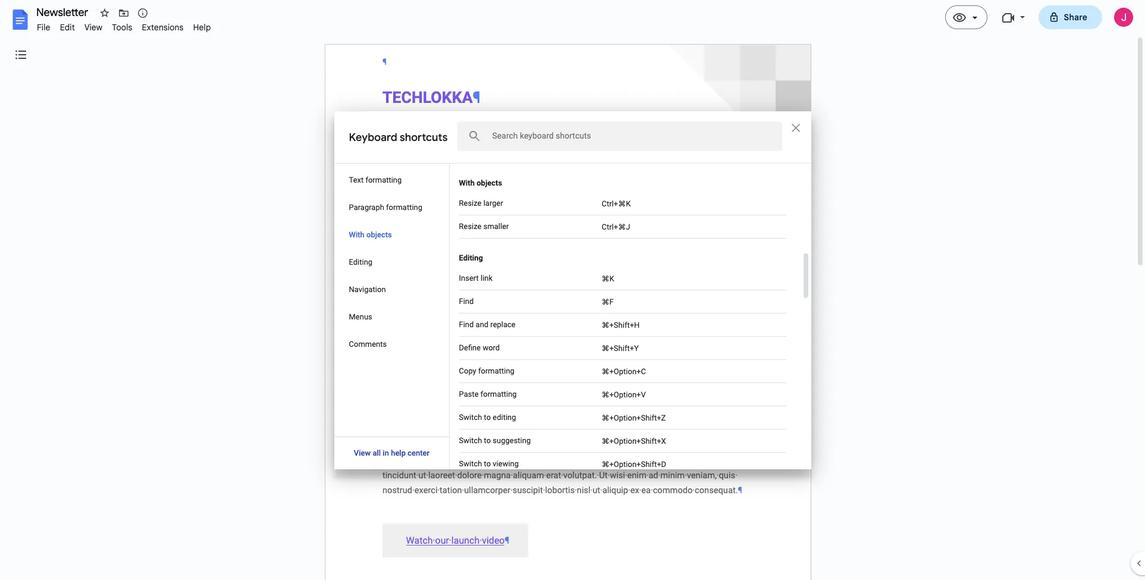 Task type: locate. For each thing, give the bounding box(es) containing it.
switch down switch to editing
[[459, 436, 482, 445]]

find
[[459, 297, 474, 305], [459, 320, 474, 329]]

0 vertical spatial view
[[84, 22, 103, 33]]

comments
[[349, 339, 387, 348]]

1 horizontal spatial objects
[[477, 178, 502, 187]]

2 to from the top
[[484, 436, 491, 445]]

newsletter element
[[32, 5, 1145, 23]]

to down switch to editing
[[484, 436, 491, 445]]

view all in help center link
[[344, 443, 439, 463]]

1 vertical spatial resize
[[459, 222, 482, 231]]

1 vertical spatial with
[[349, 230, 365, 239]]

0 horizontal spatial with objects
[[349, 230, 392, 239]]

to
[[484, 413, 491, 421], [484, 436, 491, 445], [484, 459, 491, 468]]

resize smaller
[[459, 222, 509, 231]]

view
[[84, 22, 103, 33], [354, 448, 371, 457]]

shortcuts
[[400, 131, 448, 144]]

with objects
[[459, 178, 502, 187], [349, 230, 392, 239]]

close image
[[792, 123, 800, 132]]

2 resize from the top
[[459, 222, 482, 231]]

with objects down paragraph
[[349, 230, 392, 239]]

and
[[476, 320, 489, 329]]

keyboard
[[349, 131, 397, 144]]

2 switch from the top
[[459, 436, 482, 445]]

formatting for paste formatting
[[481, 389, 517, 398]]

formatting down word
[[478, 366, 515, 375]]

keyboard shortcuts
[[349, 131, 448, 144]]

find for find and replace
[[459, 320, 474, 329]]

1 vertical spatial view
[[354, 448, 371, 457]]

editing
[[459, 253, 483, 262], [349, 257, 372, 266]]

⌘+option+shift+d element
[[602, 460, 666, 468]]

editing up insert
[[459, 253, 483, 262]]

help
[[193, 22, 211, 33]]

0 vertical spatial switch
[[459, 413, 482, 421]]

2 vertical spatial to
[[484, 459, 491, 468]]

⌘+shift+h
[[602, 320, 640, 329]]

to left viewing
[[484, 459, 491, 468]]

application
[[0, 0, 1145, 580]]

help menu item
[[188, 20, 216, 35]]

0 horizontal spatial with
[[349, 230, 365, 239]]

larger
[[483, 198, 503, 207]]

view down the "star" checkbox
[[84, 22, 103, 33]]

insert link
[[459, 273, 493, 282]]

find and replace
[[459, 320, 516, 329]]

in
[[383, 448, 389, 457]]

paste formatting
[[459, 389, 517, 398]]

2 vertical spatial switch
[[459, 459, 482, 468]]

resize left larger
[[459, 198, 482, 207]]

0 vertical spatial objects
[[477, 178, 502, 187]]

view left the all
[[354, 448, 371, 457]]

0 vertical spatial with
[[459, 178, 475, 187]]

⌘+option+shift+z
[[602, 413, 666, 422]]

3 to from the top
[[484, 459, 491, 468]]

link
[[481, 273, 493, 282]]

to for editing
[[484, 413, 491, 421]]

switch to editing
[[459, 413, 516, 421]]

formatting up editing
[[481, 389, 517, 398]]

search image
[[467, 129, 482, 143]]

1 horizontal spatial editing
[[459, 253, 483, 262]]

objects
[[477, 178, 502, 187], [366, 230, 392, 239]]

⌘+shift+y element
[[602, 344, 639, 352]]

formatting right text
[[366, 175, 402, 184]]

find down insert
[[459, 297, 474, 305]]

resize for resize smaller
[[459, 222, 482, 231]]

1 horizontal spatial with objects
[[459, 178, 502, 187]]

with inside popular keyboard shortcuts element
[[459, 178, 475, 187]]

find left and
[[459, 320, 474, 329]]

1 horizontal spatial view
[[354, 448, 371, 457]]

menu bar
[[32, 15, 216, 35]]

formatting up with objects option
[[386, 203, 422, 211]]

resize
[[459, 198, 482, 207], [459, 222, 482, 231]]

1 vertical spatial switch
[[459, 436, 482, 445]]

1 find from the top
[[459, 297, 474, 305]]

menu bar containing file
[[32, 15, 216, 35]]

0 horizontal spatial objects
[[366, 230, 392, 239]]

2 find from the top
[[459, 320, 474, 329]]

1 resize from the top
[[459, 198, 482, 207]]

switch down paste
[[459, 413, 482, 421]]

editing up 'navigation'
[[349, 257, 372, 266]]

0 vertical spatial find
[[459, 297, 474, 305]]

with down paragraph
[[349, 230, 365, 239]]

text formatting
[[349, 175, 402, 184]]

1 vertical spatial find
[[459, 320, 474, 329]]

1 vertical spatial with objects
[[349, 230, 392, 239]]

menu bar banner
[[0, 0, 1145, 580]]

1 vertical spatial objects
[[366, 230, 392, 239]]

application containing newsletter
[[0, 0, 1145, 580]]

switch down switch to suggesting
[[459, 459, 482, 468]]

switch for switch to suggesting
[[459, 436, 482, 445]]

all
[[373, 448, 381, 457]]

tools menu item
[[107, 20, 137, 35]]

objects down paragraph formatting
[[366, 230, 392, 239]]

editing inside option
[[349, 257, 372, 266]]

view inside menu item
[[84, 22, 103, 33]]

1 to from the top
[[484, 413, 491, 421]]

Search keyboard shortcuts text field
[[486, 122, 781, 149]]

with up resize larger
[[459, 178, 475, 187]]

⌘f element
[[602, 297, 614, 306]]

text formatting option
[[335, 166, 449, 193]]

⌘+option+shift+z element
[[602, 413, 666, 422]]

extensions menu item
[[137, 20, 188, 35]]

to left editing
[[484, 413, 491, 421]]

extensions
[[142, 22, 184, 33]]

navigation option
[[335, 275, 449, 303]]

3 switch from the top
[[459, 459, 482, 468]]

with
[[459, 178, 475, 187], [349, 230, 365, 239]]

view menu item
[[80, 20, 107, 35]]

1 horizontal spatial with
[[459, 178, 475, 187]]

paragraph formatting
[[349, 203, 422, 211]]

0 vertical spatial resize
[[459, 198, 482, 207]]

text
[[349, 175, 364, 184]]

⌘f
[[602, 297, 614, 306]]

switch
[[459, 413, 482, 421], [459, 436, 482, 445], [459, 459, 482, 468]]

switch for switch to editing
[[459, 413, 482, 421]]

resize down resize larger
[[459, 222, 482, 231]]

0 horizontal spatial view
[[84, 22, 103, 33]]

navigation menu list box
[[335, 163, 449, 436]]

define
[[459, 343, 481, 352]]

0 vertical spatial to
[[484, 413, 491, 421]]

switch to viewing
[[459, 459, 519, 468]]

⌘k element
[[602, 274, 614, 283]]

formatting
[[366, 175, 402, 184], [386, 203, 422, 211], [478, 366, 515, 375], [481, 389, 517, 398]]

0 vertical spatial with objects
[[459, 178, 502, 187]]

with objects up resize larger
[[459, 178, 502, 187]]

menus option
[[335, 303, 449, 330]]

copy
[[459, 366, 476, 375]]

suggesting
[[493, 436, 531, 445]]

0 horizontal spatial editing
[[349, 257, 372, 266]]

1 switch from the top
[[459, 413, 482, 421]]

⌘+option+v element
[[602, 390, 646, 399]]

menus
[[349, 312, 372, 321]]

objects up larger
[[477, 178, 502, 187]]

insert
[[459, 273, 479, 282]]

with objects option
[[335, 220, 449, 248]]

paste
[[459, 389, 479, 398]]

tools
[[112, 22, 132, 33]]

1 vertical spatial to
[[484, 436, 491, 445]]



Task type: vqa. For each thing, say whether or not it's contained in the screenshot.
Arrange
no



Task type: describe. For each thing, give the bounding box(es) containing it.
⌘+option+v
[[602, 390, 646, 399]]

share
[[1064, 12, 1088, 23]]

copy formatting
[[459, 366, 515, 375]]

paragraph formatting option
[[335, 193, 449, 220]]

objects inside popular keyboard shortcuts element
[[477, 178, 502, 187]]

switch for switch to viewing
[[459, 459, 482, 468]]

edit
[[60, 22, 75, 33]]

⌘+option+c
[[602, 367, 646, 376]]

editing option
[[335, 248, 449, 275]]

file
[[37, 22, 50, 33]]

popular keyboard shortcuts element
[[449, 163, 811, 476]]

formatting for copy formatting
[[478, 366, 515, 375]]

ctrl+⌘j element
[[602, 222, 630, 231]]

smaller
[[483, 222, 509, 231]]

⌘k
[[602, 274, 614, 283]]

view for view
[[84, 22, 103, 33]]

Star checkbox
[[96, 5, 113, 21]]

⌘+option+shift+d
[[602, 460, 666, 468]]

ctrl+⌘j
[[602, 222, 630, 231]]

objects inside option
[[366, 230, 392, 239]]

⌘+option+shift+x element
[[602, 436, 666, 445]]

menu bar inside menu bar banner
[[32, 15, 216, 35]]

switch to suggesting
[[459, 436, 531, 445]]

formatting for paragraph formatting
[[386, 203, 422, 211]]

to for suggesting
[[484, 436, 491, 445]]

word
[[483, 343, 500, 352]]

navigation
[[349, 285, 386, 294]]

with inside with objects option
[[349, 230, 365, 239]]

share button
[[1038, 5, 1102, 29]]

view all in help center
[[354, 448, 430, 457]]

to for viewing
[[484, 459, 491, 468]]

paragraph
[[349, 203, 384, 211]]

newsletter
[[36, 6, 88, 19]]

formatting for text formatting
[[366, 175, 402, 184]]

⌘+shift+y
[[602, 344, 639, 352]]

search element
[[467, 129, 482, 143]]

ctrl+⌘k
[[602, 199, 631, 208]]

editing inside popular keyboard shortcuts element
[[459, 253, 483, 262]]

viewing
[[493, 459, 519, 468]]

edit menu item
[[55, 20, 80, 35]]

view for view all in help center
[[354, 448, 371, 457]]

center
[[408, 448, 430, 457]]

editing
[[493, 413, 516, 421]]

help
[[391, 448, 406, 457]]

comments option
[[335, 330, 449, 357]]

ctrl+⌘k element
[[602, 199, 631, 208]]

with objects inside option
[[349, 230, 392, 239]]

resize larger
[[459, 198, 503, 207]]

resize for resize larger
[[459, 198, 482, 207]]

define word
[[459, 343, 500, 352]]

find for find
[[459, 297, 474, 305]]

⌘+option+c element
[[602, 367, 646, 376]]

with objects inside popular keyboard shortcuts element
[[459, 178, 502, 187]]

replace
[[490, 320, 516, 329]]

⌘+shift+h element
[[602, 320, 640, 329]]

file menu item
[[32, 20, 55, 35]]

⌘+option+shift+x
[[602, 436, 666, 445]]



